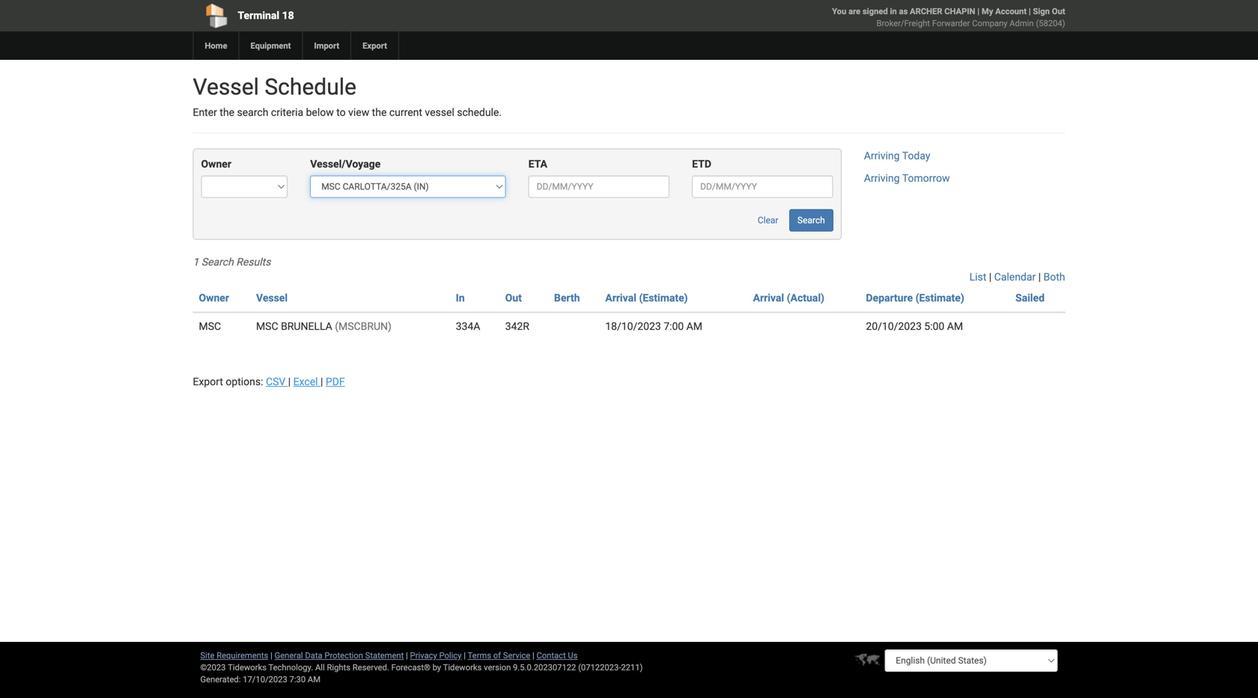 Task type: locate. For each thing, give the bounding box(es) containing it.
both link
[[1044, 271, 1066, 283]]

2 (estimate) from the left
[[916, 292, 965, 304]]

list
[[970, 271, 987, 283]]

(estimate) up 18/10/2023 7:00 am
[[639, 292, 688, 304]]

clear button
[[750, 209, 787, 232]]

general
[[275, 651, 303, 661]]

0 horizontal spatial msc
[[199, 321, 221, 333]]

2 arriving from the top
[[864, 172, 900, 185]]

berth link
[[554, 292, 580, 304]]

0 horizontal spatial export
[[193, 376, 223, 388]]

1 vertical spatial owner
[[199, 292, 229, 304]]

©2023 tideworks
[[200, 663, 267, 673]]

schedule
[[265, 74, 356, 100]]

vessel
[[193, 74, 259, 100], [256, 292, 288, 304]]

1 arrival from the left
[[605, 292, 637, 304]]

1 vertical spatial search
[[201, 256, 234, 268]]

arriving down arriving today
[[864, 172, 900, 185]]

0 horizontal spatial arrival
[[605, 292, 637, 304]]

vessel up enter
[[193, 74, 259, 100]]

1 arriving from the top
[[864, 150, 900, 162]]

tideworks
[[443, 663, 482, 673]]

export down terminal 18 link
[[363, 41, 387, 51]]

both
[[1044, 271, 1066, 283]]

options:
[[226, 376, 263, 388]]

you are signed in as archer chapin | my account | sign out broker/freight forwarder company admin (58204)
[[832, 6, 1066, 28]]

msc
[[199, 321, 221, 333], [256, 321, 278, 333]]

arrival
[[605, 292, 637, 304], [753, 292, 784, 304]]

20/10/2023
[[866, 321, 922, 333]]

am right 5:00
[[947, 321, 963, 333]]

0 vertical spatial search
[[798, 215, 825, 226]]

msc for msc brunella (mscbrun)
[[256, 321, 278, 333]]

signed
[[863, 6, 888, 16]]

as
[[899, 6, 908, 16]]

9.5.0.202307122
[[513, 663, 576, 673]]

service
[[503, 651, 530, 661]]

0 vertical spatial vessel
[[193, 74, 259, 100]]

1 horizontal spatial out
[[1052, 6, 1066, 16]]

arrival (actual) link
[[753, 292, 825, 304]]

arriving for arriving tomorrow
[[864, 172, 900, 185]]

2 arrival from the left
[[753, 292, 784, 304]]

owner left vessel link
[[199, 292, 229, 304]]

csv
[[266, 376, 286, 388]]

(estimate) up 5:00
[[916, 292, 965, 304]]

(07122023-
[[578, 663, 621, 673]]

| left my
[[978, 6, 980, 16]]

sailed link
[[1016, 292, 1045, 304]]

vessel
[[425, 106, 455, 119]]

search inside 1 search results list | calendar | both
[[201, 256, 234, 268]]

2 msc from the left
[[256, 321, 278, 333]]

arriving today link
[[864, 150, 931, 162]]

0 horizontal spatial (estimate)
[[639, 292, 688, 304]]

am for 20/10/2023 5:00 am
[[947, 321, 963, 333]]

sign out link
[[1033, 6, 1066, 16]]

am down all
[[308, 675, 321, 685]]

privacy
[[410, 651, 437, 661]]

0 vertical spatial arriving
[[864, 150, 900, 162]]

statement
[[365, 651, 404, 661]]

schedule.
[[457, 106, 502, 119]]

export for export
[[363, 41, 387, 51]]

eta
[[529, 158, 547, 170]]

current
[[389, 106, 422, 119]]

| left both link
[[1039, 271, 1041, 283]]

equipment link
[[239, 31, 302, 60]]

1 horizontal spatial arrival
[[753, 292, 784, 304]]

calendar link
[[994, 271, 1036, 283]]

1 vertical spatial arriving
[[864, 172, 900, 185]]

1 horizontal spatial the
[[372, 106, 387, 119]]

1 horizontal spatial export
[[363, 41, 387, 51]]

sailed
[[1016, 292, 1045, 304]]

| up tideworks
[[464, 651, 466, 661]]

vessel down results
[[256, 292, 288, 304]]

0 horizontal spatial search
[[201, 256, 234, 268]]

results
[[236, 256, 271, 268]]

search
[[237, 106, 268, 119]]

(estimate) for arrival (estimate)
[[639, 292, 688, 304]]

| up 9.5.0.202307122 at the bottom left of the page
[[533, 651, 535, 661]]

departure (estimate) link
[[866, 292, 965, 304]]

terminal
[[238, 9, 279, 22]]

site
[[200, 651, 215, 661]]

us
[[568, 651, 578, 661]]

out up 342r
[[505, 292, 522, 304]]

arriving tomorrow link
[[864, 172, 950, 185]]

terminal 18 link
[[193, 0, 543, 31]]

export
[[363, 41, 387, 51], [193, 376, 223, 388]]

the
[[220, 106, 235, 119], [372, 106, 387, 119]]

| right csv
[[288, 376, 291, 388]]

arrival (estimate) link
[[605, 292, 688, 304]]

(estimate) for departure (estimate)
[[916, 292, 965, 304]]

account
[[996, 6, 1027, 16]]

0 vertical spatial export
[[363, 41, 387, 51]]

tomorrow
[[902, 172, 950, 185]]

0 horizontal spatial the
[[220, 106, 235, 119]]

home
[[205, 41, 227, 51]]

search right 1
[[201, 256, 234, 268]]

1 msc from the left
[[199, 321, 221, 333]]

1 vertical spatial out
[[505, 292, 522, 304]]

the right enter
[[220, 106, 235, 119]]

arrival left (actual)
[[753, 292, 784, 304]]

list link
[[970, 271, 987, 283]]

vessel for vessel
[[256, 292, 288, 304]]

7:00
[[664, 321, 684, 333]]

home link
[[193, 31, 239, 60]]

in link
[[456, 292, 465, 304]]

out link
[[505, 292, 522, 304]]

arriving for arriving today
[[864, 150, 900, 162]]

2 horizontal spatial am
[[947, 321, 963, 333]]

1 horizontal spatial am
[[687, 321, 703, 333]]

|
[[978, 6, 980, 16], [1029, 6, 1031, 16], [989, 271, 992, 283], [1039, 271, 1041, 283], [288, 376, 291, 388], [321, 376, 323, 388], [270, 651, 273, 661], [406, 651, 408, 661], [464, 651, 466, 661], [533, 651, 535, 661]]

0 horizontal spatial am
[[308, 675, 321, 685]]

1 (estimate) from the left
[[639, 292, 688, 304]]

msc down vessel link
[[256, 321, 278, 333]]

arriving
[[864, 150, 900, 162], [864, 172, 900, 185]]

am right 7:00 at right
[[687, 321, 703, 333]]

(estimate)
[[639, 292, 688, 304], [916, 292, 965, 304]]

departure (estimate)
[[866, 292, 965, 304]]

owner down enter
[[201, 158, 231, 170]]

the right view
[[372, 106, 387, 119]]

msc for msc
[[199, 321, 221, 333]]

departure
[[866, 292, 913, 304]]

archer
[[910, 6, 943, 16]]

arrival down 1 search results list | calendar | both
[[605, 292, 637, 304]]

rights
[[327, 663, 351, 673]]

sign
[[1033, 6, 1050, 16]]

technology.
[[269, 663, 313, 673]]

1 horizontal spatial (estimate)
[[916, 292, 965, 304]]

clear
[[758, 215, 779, 226]]

msc down owner link
[[199, 321, 221, 333]]

of
[[493, 651, 501, 661]]

| left sign
[[1029, 6, 1031, 16]]

| right list 'link'
[[989, 271, 992, 283]]

out up (58204)
[[1052, 6, 1066, 16]]

5:00
[[925, 321, 945, 333]]

334a
[[456, 321, 480, 333]]

export options: csv | excel | pdf
[[193, 376, 345, 388]]

am
[[687, 321, 703, 333], [947, 321, 963, 333], [308, 675, 321, 685]]

1 horizontal spatial msc
[[256, 321, 278, 333]]

| up forecast®
[[406, 651, 408, 661]]

1 vertical spatial vessel
[[256, 292, 288, 304]]

arriving up arriving tomorrow link
[[864, 150, 900, 162]]

broker/freight
[[877, 18, 930, 28]]

export left options:
[[193, 376, 223, 388]]

vessel inside vessel schedule enter the search criteria below to view the current vessel schedule.
[[193, 74, 259, 100]]

search right clear at the right top
[[798, 215, 825, 226]]

1 vertical spatial export
[[193, 376, 223, 388]]

1 horizontal spatial search
[[798, 215, 825, 226]]

you
[[832, 6, 847, 16]]

by
[[433, 663, 441, 673]]

ETD text field
[[692, 176, 833, 198]]

0 vertical spatial out
[[1052, 6, 1066, 16]]

0 horizontal spatial out
[[505, 292, 522, 304]]

brunella
[[281, 321, 332, 333]]

7:30
[[290, 675, 306, 685]]

owner
[[201, 158, 231, 170], [199, 292, 229, 304]]



Task type: describe. For each thing, give the bounding box(es) containing it.
my
[[982, 6, 993, 16]]

all
[[315, 663, 325, 673]]

company
[[972, 18, 1008, 28]]

in
[[890, 6, 897, 16]]

pdf link
[[326, 376, 345, 388]]

calendar
[[994, 271, 1036, 283]]

my account link
[[982, 6, 1027, 16]]

arrival for arrival (actual)
[[753, 292, 784, 304]]

20/10/2023 5:00 am
[[866, 321, 963, 333]]

342r
[[505, 321, 529, 333]]

etd
[[692, 158, 712, 170]]

(58204)
[[1036, 18, 1066, 28]]

policy
[[439, 651, 462, 661]]

contact us link
[[537, 651, 578, 661]]

arriving today
[[864, 150, 931, 162]]

export for export options: csv | excel | pdf
[[193, 376, 223, 388]]

am for 18/10/2023 7:00 am
[[687, 321, 703, 333]]

out inside you are signed in as archer chapin | my account | sign out broker/freight forwarder company admin (58204)
[[1052, 6, 1066, 16]]

arrival (actual)
[[753, 292, 825, 304]]

data
[[305, 651, 323, 661]]

| left pdf link
[[321, 376, 323, 388]]

arrival for arrival (estimate)
[[605, 292, 637, 304]]

1 search results list | calendar | both
[[193, 256, 1066, 283]]

terminal 18
[[238, 9, 294, 22]]

general data protection statement link
[[275, 651, 404, 661]]

pdf
[[326, 376, 345, 388]]

today
[[902, 150, 931, 162]]

vessel/voyage
[[310, 158, 381, 170]]

ETA text field
[[529, 176, 670, 198]]

am inside "site requirements | general data protection statement | privacy policy | terms of service | contact us ©2023 tideworks technology. all rights reserved. forecast® by tideworks version 9.5.0.202307122 (07122023-2211) generated: 17/10/2023 7:30 am"
[[308, 675, 321, 685]]

(actual)
[[787, 292, 825, 304]]

2211)
[[621, 663, 643, 673]]

site requirements | general data protection statement | privacy policy | terms of service | contact us ©2023 tideworks technology. all rights reserved. forecast® by tideworks version 9.5.0.202307122 (07122023-2211) generated: 17/10/2023 7:30 am
[[200, 651, 643, 685]]

equipment
[[251, 41, 291, 51]]

are
[[849, 6, 861, 16]]

excel
[[293, 376, 318, 388]]

| left general
[[270, 651, 273, 661]]

1 the from the left
[[220, 106, 235, 119]]

search button
[[789, 209, 834, 232]]

version
[[484, 663, 511, 673]]

chapin
[[945, 6, 976, 16]]

terms of service link
[[468, 651, 530, 661]]

site requirements link
[[200, 651, 268, 661]]

vessel for vessel schedule enter the search criteria below to view the current vessel schedule.
[[193, 74, 259, 100]]

vessel link
[[256, 292, 288, 304]]

arriving tomorrow
[[864, 172, 950, 185]]

below
[[306, 106, 334, 119]]

2 the from the left
[[372, 106, 387, 119]]

18/10/2023 7:00 am
[[605, 321, 703, 333]]

search inside button
[[798, 215, 825, 226]]

enter
[[193, 106, 217, 119]]

in
[[456, 292, 465, 304]]

forecast®
[[391, 663, 431, 673]]

owner link
[[199, 292, 229, 304]]

(mscbrun)
[[335, 321, 392, 333]]

import
[[314, 41, 339, 51]]

criteria
[[271, 106, 303, 119]]

contact
[[537, 651, 566, 661]]

view
[[348, 106, 369, 119]]

import link
[[302, 31, 351, 60]]

arrival (estimate)
[[605, 292, 688, 304]]

18/10/2023
[[605, 321, 661, 333]]

protection
[[325, 651, 363, 661]]

vessel schedule enter the search criteria below to view the current vessel schedule.
[[193, 74, 502, 119]]

to
[[336, 106, 346, 119]]

forwarder
[[932, 18, 970, 28]]

export link
[[351, 31, 398, 60]]

generated:
[[200, 675, 241, 685]]

0 vertical spatial owner
[[201, 158, 231, 170]]

requirements
[[217, 651, 268, 661]]



Task type: vqa. For each thing, say whether or not it's contained in the screenshot.
TERMINAL
yes



